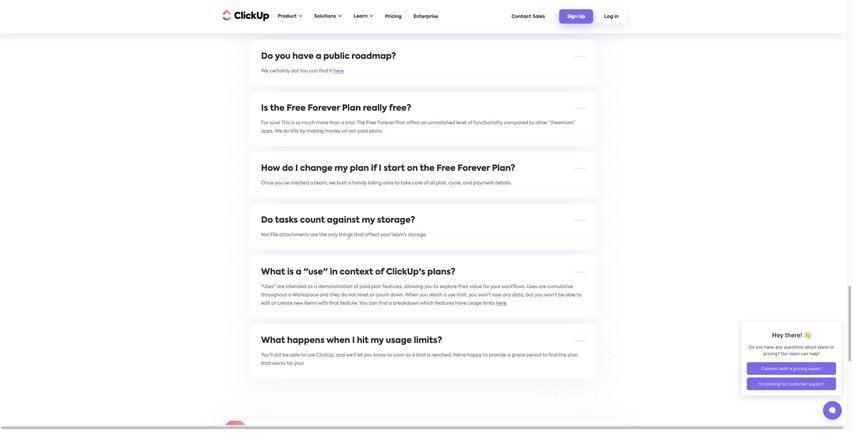Task type: describe. For each thing, give the bounding box(es) containing it.
billing inside you're free to cancel at anytime! when you do, your current plan will last until the end of your billing cycle, unless you choose to downgrade immediately.
[[474, 9, 488, 13]]

paid inside "uses" are intended as a demonstration of paid plan features, allowing you to explore their value for your workflows. uses are cumulative throughout a workspace and they do not reset or count down. when you reach a use limit, you won't lose any data, but you won't be able to edit or create new items with that feature. you can find a breakdown which features have usage limits
[[360, 285, 370, 289]]

1 vertical spatial .
[[506, 301, 507, 306]]

1 horizontal spatial are
[[311, 233, 318, 238]]

1 vertical spatial do
[[282, 165, 293, 173]]

have inside "uses" are intended as a demonstration of paid plan features, allowing you to explore their value for your workflows. uses are cumulative throughout a workspace and they do not reset or count down. when you reach a use limit, you won't lose any data, but you won't be able to edit or create new items with that feature. you can find a breakdown which features have usage limits
[[455, 301, 467, 306]]

value
[[470, 285, 482, 289]]

free?
[[389, 104, 411, 113]]

0 vertical spatial find
[[319, 69, 328, 73]]

0 horizontal spatial have
[[293, 52, 314, 61]]

apps.
[[261, 129, 274, 134]]

handy
[[352, 181, 367, 186]]

no!
[[261, 233, 269, 238]]

0 horizontal spatial usage
[[386, 337, 412, 345]]

and inside "uses" are intended as a demonstration of paid plan features, allowing you to explore their value for your workflows. uses are cumulative throughout a workspace and they do not reset or count down. when you reach a use limit, you won't lose any data, but you won't be able to edit or create new items with that feature. you can find a breakdown which features have usage limits
[[320, 293, 329, 298]]

1 horizontal spatial or
[[370, 293, 375, 298]]

your right do,
[[369, 9, 379, 13]]

feature.
[[340, 301, 358, 306]]

money
[[325, 129, 341, 134]]

do for do tasks count against my storage?
[[261, 217, 273, 225]]

clickup's
[[386, 268, 425, 277]]

here link for what is a "use" in context of clickup's plans?
[[496, 301, 506, 306]]

uses
[[527, 285, 537, 289]]

breakdown
[[393, 301, 419, 306]]

reach
[[429, 293, 442, 298]]

you up learn
[[352, 9, 360, 13]]

a left 'team,'
[[310, 181, 313, 186]]

a up create
[[288, 293, 291, 298]]

usage inside "uses" are intended as a demonstration of paid plan features, allowing you to explore their value for your workflows. uses are cumulative throughout a workspace and they do not reset or count down. when you reach a use limit, you won't lose any data, but you won't be able to edit or create new items with that feature. you can find a breakdown which features have usage limits
[[468, 301, 482, 306]]

demonstration
[[318, 285, 353, 289]]

plan,
[[436, 181, 448, 186]]

you inside you'll still be able to use clickup, and we'll let you know as soon as a limit is reached. we're happy to provide a grace period to find the plan that works for you!
[[364, 353, 372, 358]]

pricing
[[385, 14, 402, 19]]

offers
[[407, 121, 420, 125]]

on inside for sure! this is so much more than a trial. the free forever plan offers an unmatched level of functionality compared to other "freemium" apps. we do this by making money on our paid plans.
[[342, 129, 348, 134]]

plans?
[[427, 268, 456, 277]]

a left limit
[[412, 353, 415, 358]]

a right built
[[348, 181, 351, 186]]

contact sales
[[512, 14, 545, 19]]

of left all
[[424, 181, 428, 186]]

cycle, inside you're free to cancel at anytime! when you do, your current plan will last until the end of your billing cycle, unless you choose to downgrade immediately.
[[489, 9, 502, 13]]

cumulative
[[547, 285, 573, 289]]

1 horizontal spatial i
[[352, 337, 355, 345]]

really
[[363, 104, 387, 113]]

free for much
[[366, 121, 376, 125]]

last
[[418, 9, 426, 13]]

what happens when i hit my usage limits?
[[261, 337, 442, 345]]

a up the 'features'
[[444, 293, 447, 298]]

0 vertical spatial can
[[309, 69, 318, 73]]

be inside "uses" are intended as a demonstration of paid plan features, allowing you to explore their value for your workflows. uses are cumulative throughout a workspace and they do not reset or count down. when you reach a use limit, you won't lose any data, but you won't be able to edit or create new items with that feature. you can find a breakdown which features have usage limits
[[558, 293, 564, 298]]

team,
[[314, 181, 328, 186]]

find inside "uses" are intended as a demonstration of paid plan features, allowing you to explore their value for your workflows. uses are cumulative throughout a workspace and they do not reset or count down. when you reach a use limit, you won't lose any data, but you won't be able to edit or create new items with that feature. you can find a breakdown which features have usage limits
[[379, 301, 388, 306]]

sign up button
[[559, 9, 593, 24]]

take
[[401, 181, 411, 186]]

you've
[[275, 181, 289, 186]]

their
[[458, 285, 468, 289]]

learn
[[354, 14, 368, 19]]

here link for do you have a public roadmap?
[[334, 69, 344, 73]]

team's
[[392, 233, 407, 238]]

the inside you'll still be able to use clickup, and we'll let you know as soon as a limit is reached. we're happy to provide a grace period to find the plan that works for you!
[[559, 353, 566, 358]]

new
[[294, 301, 303, 306]]

"uses"
[[261, 285, 276, 289]]

0 vertical spatial count
[[300, 217, 325, 225]]

my for plan
[[335, 165, 348, 173]]

solutions button
[[311, 10, 345, 23]]

you'll still be able to use clickup, and we'll let you know as soon as a limit is reached. we're happy to provide a grace period to find the plan that works for you!
[[261, 353, 578, 366]]

plan inside you'll still be able to use clickup, and we'll let you know as soon as a limit is reached. we're happy to provide a grace period to find the plan that works for you!
[[568, 353, 578, 358]]

plans.
[[369, 129, 383, 134]]

will
[[410, 9, 417, 13]]

reached.
[[432, 353, 452, 358]]

sign up
[[567, 14, 585, 19]]

do inside "uses" are intended as a demonstration of paid plan features, allowing you to explore their value for your workflows. uses are cumulative throughout a workspace and they do not reset or count down. when you reach a use limit, you won't lose any data, but you won't be able to edit or create new items with that feature. you can find a breakdown which features have usage limits
[[341, 293, 347, 298]]

which
[[420, 301, 434, 306]]

change
[[300, 165, 333, 173]]

what for what is a "use" in context of clickup's plans?
[[261, 268, 285, 277]]

so
[[296, 121, 301, 125]]

a left public
[[316, 52, 321, 61]]

as inside "uses" are intended as a demonstration of paid plan features, allowing you to explore their value for your workflows. uses are cumulative throughout a workspace and they do not reset or count down. when you reach a use limit, you won't lose any data, but you won't be able to edit or create new items with that feature. you can find a breakdown which features have usage limits
[[308, 285, 313, 289]]

by
[[300, 129, 305, 134]]

still
[[274, 353, 282, 358]]

for inside "uses" are intended as a demonstration of paid plan features, allowing you to explore their value for your workflows. uses are cumulative throughout a workspace and they do not reset or count down. when you reach a use limit, you won't lose any data, but you won't be able to edit or create new items with that feature. you can find a breakdown which features have usage limits
[[483, 285, 490, 289]]

0 horizontal spatial are
[[277, 285, 285, 289]]

1 vertical spatial or
[[271, 301, 276, 306]]

a up workspace at the bottom
[[314, 285, 317, 289]]

what is a "use" in context of clickup's plans?
[[261, 268, 456, 277]]

down.
[[390, 293, 404, 298]]

2 horizontal spatial are
[[539, 285, 546, 289]]

features,
[[383, 285, 403, 289]]

the inside you're free to cancel at anytime! when you do, your current plan will last until the end of your billing cycle, unless you choose to downgrade immediately.
[[439, 9, 446, 13]]

for
[[261, 121, 268, 125]]

that inside "uses" are intended as a demonstration of paid plan features, allowing you to explore their value for your workflows. uses are cumulative throughout a workspace and they do not reset or count down. when you reach a use limit, you won't lose any data, but you won't be able to edit or create new items with that feature. you can find a breakdown which features have usage limits
[[329, 301, 339, 306]]

until
[[428, 9, 438, 13]]

limits?
[[414, 337, 442, 345]]

lose
[[492, 293, 502, 298]]

free
[[276, 9, 286, 13]]

1 horizontal spatial on
[[407, 165, 418, 173]]

workflows.
[[502, 285, 526, 289]]

attachments
[[279, 233, 309, 238]]

end
[[447, 9, 456, 13]]

do for do you have a public roadmap?
[[261, 52, 273, 61]]

limits
[[483, 301, 495, 306]]

this
[[291, 129, 299, 134]]

a left grace on the bottom
[[508, 353, 511, 358]]

your right the end
[[463, 9, 473, 13]]

of inside for sure! this is so much more than a trial. the free forever plan offers an unmatched level of functionality compared to other "freemium" apps. we do this by making money on our paid plans.
[[468, 121, 472, 125]]

features
[[435, 301, 454, 306]]

2 won't from the left
[[544, 293, 557, 298]]

sure!
[[270, 121, 280, 125]]

0 horizontal spatial i
[[295, 165, 298, 173]]

pricing link
[[382, 11, 405, 22]]

current
[[380, 9, 397, 13]]

0 vertical spatial we
[[261, 69, 269, 73]]

when
[[327, 337, 350, 345]]

0 vertical spatial you
[[300, 69, 308, 73]]

able inside you'll still be able to use clickup, and we'll let you know as soon as a limit is reached. we're happy to provide a grace period to find the plan that works for you!
[[290, 353, 300, 358]]

the left only
[[319, 233, 327, 238]]

"freemium"
[[549, 121, 575, 125]]

0 horizontal spatial plan
[[342, 104, 361, 113]]

things
[[339, 233, 353, 238]]

0 vertical spatial .
[[344, 69, 345, 73]]

tasks
[[275, 217, 298, 225]]

this
[[281, 121, 290, 125]]

you up certainly
[[275, 52, 290, 61]]

how do i change my plan if i start on the free forever plan?
[[261, 165, 515, 173]]

to inside for sure! this is so much more than a trial. the free forever plan offers an unmatched level of functionality compared to other "freemium" apps. we do this by making money on our paid plans.
[[529, 121, 534, 125]]

is
[[261, 104, 268, 113]]

paid inside for sure! this is so much more than a trial. the free forever plan offers an unmatched level of functionality compared to other "freemium" apps. we do this by making money on our paid plans.
[[358, 129, 368, 134]]

forever for than
[[377, 121, 394, 125]]

"uses" are intended as a demonstration of paid plan features, allowing you to explore their value for your workflows. uses are cumulative throughout a workspace and they do not reset or count down. when you reach a use limit, you won't lose any data, but you won't be able to edit or create new items with that feature. you can find a breakdown which features have usage limits
[[261, 285, 582, 306]]

log
[[604, 14, 613, 19]]

learn button
[[350, 10, 377, 23]]

1 horizontal spatial as
[[387, 353, 392, 358]]

we'll
[[346, 353, 356, 358]]

we certainly do! you can find it here .
[[261, 69, 345, 73]]

"use"
[[304, 268, 328, 277]]

you're
[[261, 9, 275, 13]]

they
[[330, 293, 340, 298]]

0 vertical spatial and
[[463, 181, 472, 186]]

plan inside you're free to cancel at anytime! when you do, your current plan will last until the end of your billing cycle, unless you choose to downgrade immediately.
[[398, 9, 409, 13]]

hit
[[357, 337, 369, 345]]

is inside you'll still be able to use clickup, and we'll let you know as soon as a limit is reached. we're happy to provide a grace period to find the plan that works for you!
[[427, 353, 431, 358]]



Task type: vqa. For each thing, say whether or not it's contained in the screenshot.
Projects button
no



Task type: locate. For each thing, give the bounding box(es) containing it.
once
[[261, 181, 274, 186]]

1 horizontal spatial have
[[455, 301, 467, 306]]

when inside you're free to cancel at anytime! when you do, your current plan will last until the end of your billing cycle, unless you choose to downgrade immediately.
[[337, 9, 351, 13]]

1 vertical spatial able
[[290, 353, 300, 358]]

1 do from the top
[[261, 52, 273, 61]]

in up demonstration
[[330, 268, 338, 277]]

1 vertical spatial paid
[[360, 285, 370, 289]]

able inside "uses" are intended as a demonstration of paid plan features, allowing you to explore their value for your workflows. uses are cumulative throughout a workspace and they do not reset or count down. when you reach a use limit, you won't lose any data, but you won't be able to edit or create new items with that feature. you can find a breakdown which features have usage limits
[[565, 293, 576, 298]]

0 horizontal spatial on
[[342, 129, 348, 134]]

we
[[261, 69, 269, 73], [275, 129, 282, 134]]

our
[[349, 129, 356, 134]]

do inside for sure! this is so much more than a trial. the free forever plan offers an unmatched level of functionality compared to other "freemium" apps. we do this by making money on our paid plans.
[[283, 129, 289, 134]]

context
[[340, 268, 373, 277]]

free for plan
[[437, 165, 456, 173]]

my right hit
[[371, 337, 384, 345]]

0 vertical spatial for
[[483, 285, 490, 289]]

0 vertical spatial that
[[354, 233, 364, 238]]

1 horizontal spatial won't
[[544, 293, 557, 298]]

have
[[293, 52, 314, 61], [455, 301, 467, 306]]

0 horizontal spatial use
[[307, 353, 315, 358]]

that down 'they' on the left bottom
[[329, 301, 339, 306]]

are right 'uses'
[[539, 285, 546, 289]]

items
[[304, 301, 317, 306]]

0 horizontal spatial for
[[287, 362, 293, 366]]

2 vertical spatial and
[[336, 353, 345, 358]]

1 vertical spatial have
[[455, 301, 467, 306]]

1 vertical spatial usage
[[386, 337, 412, 345]]

here down lose
[[496, 301, 506, 306]]

on up care on the top left of page
[[407, 165, 418, 173]]

free
[[287, 104, 306, 113], [366, 121, 376, 125], [437, 165, 456, 173]]

. right it at the top
[[344, 69, 345, 73]]

1 horizontal spatial able
[[565, 293, 576, 298]]

details.
[[495, 181, 512, 186]]

period
[[526, 353, 541, 358]]

0 vertical spatial my
[[335, 165, 348, 173]]

can inside "uses" are intended as a demonstration of paid plan features, allowing you to explore their value for your workflows. uses are cumulative throughout a workspace and they do not reset or count down. when you reach a use limit, you won't lose any data, but you won't be able to edit or create new items with that feature. you can find a breakdown which features have usage limits
[[369, 301, 378, 306]]

0 horizontal spatial cycle,
[[449, 181, 462, 186]]

that
[[354, 233, 364, 238], [329, 301, 339, 306], [261, 362, 271, 366]]

area
[[383, 181, 394, 186]]

1 won't from the left
[[478, 293, 491, 298]]

we
[[329, 181, 336, 186]]

is
[[291, 121, 295, 125], [287, 268, 294, 277], [427, 353, 431, 358]]

find
[[319, 69, 328, 73], [379, 301, 388, 306], [549, 353, 558, 358]]

. down any
[[506, 301, 507, 306]]

are
[[311, 233, 318, 238], [277, 285, 285, 289], [539, 285, 546, 289]]

0 vertical spatial have
[[293, 52, 314, 61]]

1 vertical spatial what
[[261, 337, 285, 345]]

in
[[614, 14, 619, 19], [330, 268, 338, 277]]

the left the end
[[439, 9, 446, 13]]

my for storage?
[[362, 217, 375, 225]]

0 vertical spatial able
[[565, 293, 576, 298]]

free up plans.
[[366, 121, 376, 125]]

on left our
[[342, 129, 348, 134]]

1 horizontal spatial count
[[376, 293, 389, 298]]

count down features,
[[376, 293, 389, 298]]

use inside "uses" are intended as a demonstration of paid plan features, allowing you to explore their value for your workflows. uses are cumulative throughout a workspace and they do not reset or count down. when you reach a use limit, you won't lose any data, but you won't be able to edit or create new items with that feature. you can find a breakdown which features have usage limits
[[448, 293, 456, 298]]

2 horizontal spatial and
[[463, 181, 472, 186]]

plan inside for sure! this is so much more than a trial. the free forever plan offers an unmatched level of functionality compared to other "freemium" apps. we do this by making money on our paid plans.
[[396, 121, 406, 125]]

the right 'period' at the right of the page
[[559, 353, 566, 358]]

we down sure!
[[275, 129, 282, 134]]

0 vertical spatial on
[[342, 129, 348, 134]]

1 vertical spatial here
[[496, 301, 506, 306]]

1 horizontal spatial forever
[[377, 121, 394, 125]]

log in link
[[596, 9, 627, 24]]

here right it at the top
[[334, 69, 344, 73]]

provide
[[489, 353, 506, 358]]

1 horizontal spatial usage
[[468, 301, 482, 306]]

1 vertical spatial in
[[330, 268, 338, 277]]

all
[[430, 181, 435, 186]]

2 horizontal spatial find
[[549, 353, 558, 358]]

0 vertical spatial free
[[287, 104, 306, 113]]

are up throughout
[[277, 285, 285, 289]]

you
[[352, 9, 360, 13], [518, 9, 527, 13], [275, 52, 290, 61], [424, 285, 433, 289], [420, 293, 428, 298], [469, 293, 477, 298], [535, 293, 543, 298], [364, 353, 372, 358]]

usage up soon
[[386, 337, 412, 345]]

0 vertical spatial here
[[334, 69, 344, 73]]

free up plan,
[[437, 165, 456, 173]]

won't up the limits
[[478, 293, 491, 298]]

1 horizontal spatial when
[[405, 293, 419, 298]]

a down the "down."
[[389, 301, 392, 306]]

a inside for sure! this is so much more than a trial. the free forever plan offers an unmatched level of functionality compared to other "freemium" apps. we do this by making money on our paid plans.
[[341, 121, 344, 125]]

do up certainly
[[261, 52, 273, 61]]

can
[[309, 69, 318, 73], [369, 301, 378, 306]]

for
[[483, 285, 490, 289], [287, 362, 293, 366]]

clickup image
[[221, 9, 269, 21]]

0 vertical spatial use
[[448, 293, 456, 298]]

your right "affect" at the bottom of page
[[380, 233, 390, 238]]

0 vertical spatial here link
[[334, 69, 344, 73]]

create
[[277, 301, 292, 306]]

billing left unless
[[474, 9, 488, 13]]

0 vertical spatial is
[[291, 121, 295, 125]]

is up intended
[[287, 268, 294, 277]]

2 vertical spatial my
[[371, 337, 384, 345]]

you right do!
[[300, 69, 308, 73]]

of up not
[[354, 285, 358, 289]]

you're free to cancel at anytime! when you do, your current plan will last until the end of your billing cycle, unless you choose to downgrade immediately.
[[261, 9, 578, 21]]

of inside "uses" are intended as a demonstration of paid plan features, allowing you to explore their value for your workflows. uses are cumulative throughout a workspace and they do not reset or count down. when you reach a use limit, you won't lose any data, but you won't be able to edit or create new items with that feature. you can find a breakdown which features have usage limits
[[354, 285, 358, 289]]

do up no!
[[261, 217, 273, 225]]

you inside "uses" are intended as a demonstration of paid plan features, allowing you to explore their value for your workflows. uses are cumulative throughout a workspace and they do not reset or count down. when you reach a use limit, you won't lose any data, but you won't be able to edit or create new items with that feature. you can find a breakdown which features have usage limits
[[359, 301, 368, 306]]

have up we certainly do! you can find it here .
[[293, 52, 314, 61]]

what up the "uses"
[[261, 268, 285, 277]]

be down 'cumulative'
[[558, 293, 564, 298]]

that inside you'll still be able to use clickup, and we'll let you know as soon as a limit is reached. we're happy to provide a grace period to find the plan that works for you!
[[261, 362, 271, 366]]

0 horizontal spatial that
[[261, 362, 271, 366]]

for left you!
[[287, 362, 293, 366]]

as left soon
[[387, 353, 392, 358]]

use
[[448, 293, 456, 298], [307, 353, 315, 358]]

1 horizontal spatial free
[[366, 121, 376, 125]]

free inside for sure! this is so much more than a trial. the free forever plan offers an unmatched level of functionality compared to other "freemium" apps. we do this by making money on our paid plans.
[[366, 121, 376, 125]]

for inside you'll still be able to use clickup, and we'll let you know as soon as a limit is reached. we're happy to provide a grace period to find the plan that works for you!
[[287, 362, 293, 366]]

for right value
[[483, 285, 490, 289]]

0 vertical spatial do
[[283, 129, 289, 134]]

0 vertical spatial paid
[[358, 129, 368, 134]]

1 vertical spatial use
[[307, 353, 315, 358]]

can right feature.
[[369, 301, 378, 306]]

i
[[295, 165, 298, 173], [379, 165, 382, 173], [352, 337, 355, 345]]

what up the still
[[261, 337, 285, 345]]

plan
[[398, 9, 409, 13], [350, 165, 369, 173], [371, 285, 381, 289], [568, 353, 578, 358]]

as
[[308, 285, 313, 289], [387, 353, 392, 358], [406, 353, 411, 358]]

much
[[302, 121, 315, 125]]

2 vertical spatial is
[[427, 353, 431, 358]]

sign
[[567, 14, 578, 19]]

for sure! this is so much more than a trial. the free forever plan offers an unmatched level of functionality compared to other "freemium" apps. we do this by making money on our paid plans.
[[261, 121, 575, 134]]

do up you've
[[282, 165, 293, 173]]

is right limit
[[427, 353, 431, 358]]

2 horizontal spatial i
[[379, 165, 382, 173]]

we left certainly
[[261, 69, 269, 73]]

soon
[[393, 353, 404, 358]]

be right the still
[[283, 353, 289, 358]]

1 horizontal spatial for
[[483, 285, 490, 289]]

0 horizontal spatial count
[[300, 217, 325, 225]]

here .
[[496, 301, 507, 306]]

1 vertical spatial can
[[369, 301, 378, 306]]

i up the created
[[295, 165, 298, 173]]

do left this
[[283, 129, 289, 134]]

find inside you'll still be able to use clickup, and we'll let you know as soon as a limit is reached. we're happy to provide a grace period to find the plan that works for you!
[[549, 353, 558, 358]]

find left it at the top
[[319, 69, 328, 73]]

0 vertical spatial usage
[[468, 301, 482, 306]]

you up "contact"
[[518, 9, 527, 13]]

enterprise link
[[410, 11, 441, 22]]

is inside for sure! this is so much more than a trial. the free forever plan offers an unmatched level of functionality compared to other "freemium" apps. we do this by making money on our paid plans.
[[291, 121, 295, 125]]

0 horizontal spatial be
[[283, 353, 289, 358]]

and up 'with'
[[320, 293, 329, 298]]

we're
[[453, 353, 466, 358]]

2 what from the top
[[261, 337, 285, 345]]

0 vertical spatial what
[[261, 268, 285, 277]]

do tasks count against my storage?
[[261, 217, 415, 225]]

1 vertical spatial here link
[[496, 301, 506, 306]]

reset
[[357, 293, 369, 298]]

and left payment
[[463, 181, 472, 186]]

0 horizontal spatial find
[[319, 69, 328, 73]]

storage?
[[377, 217, 415, 225]]

1 horizontal spatial in
[[614, 14, 619, 19]]

plan inside "uses" are intended as a demonstration of paid plan features, allowing you to explore their value for your workflows. uses are cumulative throughout a workspace and they do not reset or count down. when you reach a use limit, you won't lose any data, but you won't be able to edit or create new items with that feature. you can find a breakdown which features have usage limits
[[371, 285, 381, 289]]

1 horizontal spatial here link
[[496, 301, 506, 306]]

0 vertical spatial when
[[337, 9, 351, 13]]

1 what from the top
[[261, 268, 285, 277]]

do left not
[[341, 293, 347, 298]]

of right the end
[[457, 9, 462, 13]]

able up you!
[[290, 353, 300, 358]]

1 horizontal spatial plan
[[396, 121, 406, 125]]

use inside you'll still be able to use clickup, and we'll let you know as soon as a limit is reached. we're happy to provide a grace period to find the plan that works for you!
[[307, 353, 315, 358]]

compared
[[504, 121, 528, 125]]

1 vertical spatial for
[[287, 362, 293, 366]]

0 horizontal spatial as
[[308, 285, 313, 289]]

forever up plans.
[[377, 121, 394, 125]]

i right if
[[379, 165, 382, 173]]

find down features,
[[379, 301, 388, 306]]

1 vertical spatial and
[[320, 293, 329, 298]]

do!
[[291, 69, 299, 73]]

1 horizontal spatial cycle,
[[489, 9, 502, 13]]

and left we'll
[[336, 353, 345, 358]]

able
[[565, 293, 576, 298], [290, 353, 300, 358]]

a up intended
[[296, 268, 302, 277]]

plan?
[[492, 165, 515, 173]]

plan up trial.
[[342, 104, 361, 113]]

unless
[[503, 9, 517, 13]]

2 vertical spatial that
[[261, 362, 271, 366]]

find right 'period' at the right of the page
[[549, 353, 558, 358]]

1 vertical spatial you
[[359, 301, 368, 306]]

use left clickup,
[[307, 353, 315, 358]]

won't down 'cumulative'
[[544, 293, 557, 298]]

2 vertical spatial free
[[437, 165, 456, 173]]

start
[[384, 165, 405, 173]]

0 horizontal spatial .
[[344, 69, 345, 73]]

1 horizontal spatial find
[[379, 301, 388, 306]]

1 vertical spatial that
[[329, 301, 339, 306]]

0 horizontal spatial and
[[320, 293, 329, 298]]

forever up more
[[308, 104, 340, 113]]

2 horizontal spatial forever
[[458, 165, 490, 173]]

here link down lose
[[496, 301, 506, 306]]

forever for i
[[458, 165, 490, 173]]

limit,
[[457, 293, 468, 298]]

0 vertical spatial forever
[[308, 104, 340, 113]]

any
[[503, 293, 511, 298]]

1 horizontal spatial you
[[359, 301, 368, 306]]

free up so
[[287, 104, 306, 113]]

forever inside for sure! this is so much more than a trial. the free forever plan offers an unmatched level of functionality compared to other "freemium" apps. we do this by making money on our paid plans.
[[377, 121, 394, 125]]

2 do from the top
[[261, 217, 273, 225]]

your
[[369, 9, 379, 13], [463, 9, 473, 13], [380, 233, 390, 238], [491, 285, 501, 289]]

do
[[283, 129, 289, 134], [282, 165, 293, 173], [341, 293, 347, 298]]

0 horizontal spatial here link
[[334, 69, 344, 73]]

at
[[310, 9, 315, 13]]

edit
[[261, 301, 270, 306]]

if
[[371, 165, 377, 173]]

1 vertical spatial count
[[376, 293, 389, 298]]

forever up payment
[[458, 165, 490, 173]]

up
[[579, 14, 585, 19]]

0 horizontal spatial can
[[309, 69, 318, 73]]

your up lose
[[491, 285, 501, 289]]

count inside "uses" are intended as a demonstration of paid plan features, allowing you to explore their value for your workflows. uses are cumulative throughout a workspace and they do not reset or count down. when you reach a use limit, you won't lose any data, but you won't be able to edit or create new items with that feature. you can find a breakdown which features have usage limits
[[376, 293, 389, 298]]

count up attachments
[[300, 217, 325, 225]]

you right the let
[[364, 353, 372, 358]]

billing left area on the left of the page
[[368, 181, 382, 186]]

we inside for sure! this is so much more than a trial. the free forever plan offers an unmatched level of functionality compared to other "freemium" apps. we do this by making money on our paid plans.
[[275, 129, 282, 134]]

0 horizontal spatial free
[[287, 104, 306, 113]]

do,
[[361, 9, 368, 13]]

in right 'log'
[[614, 14, 619, 19]]

as up workspace at the bottom
[[308, 285, 313, 289]]

1 vertical spatial is
[[287, 268, 294, 277]]

2 horizontal spatial as
[[406, 353, 411, 358]]

of up features,
[[375, 268, 384, 277]]

when inside "uses" are intended as a demonstration of paid plan features, allowing you to explore their value for your workflows. uses are cumulative throughout a workspace and they do not reset or count down. when you reach a use limit, you won't lose any data, but you won't be able to edit or create new items with that feature. you can find a breakdown which features have usage limits
[[405, 293, 419, 298]]

1 vertical spatial billing
[[368, 181, 382, 186]]

my
[[335, 165, 348, 173], [362, 217, 375, 225], [371, 337, 384, 345]]

as right soon
[[406, 353, 411, 358]]

my up "affect" at the bottom of page
[[362, 217, 375, 225]]

plan left offers
[[396, 121, 406, 125]]

you'll
[[261, 353, 273, 358]]

0 horizontal spatial you
[[300, 69, 308, 73]]

that down you'll
[[261, 362, 271, 366]]

1 horizontal spatial be
[[558, 293, 564, 298]]

1 vertical spatial cycle,
[[449, 181, 462, 186]]

you right but
[[535, 293, 543, 298]]

won't
[[478, 293, 491, 298], [544, 293, 557, 298]]

making
[[307, 129, 324, 134]]

only
[[328, 233, 338, 238]]

of right level on the top right
[[468, 121, 472, 125]]

when right anytime!
[[337, 9, 351, 13]]

the
[[357, 121, 365, 125]]

0 horizontal spatial in
[[330, 268, 338, 277]]

grace
[[512, 353, 525, 358]]

clickup,
[[316, 353, 335, 358]]

the up all
[[420, 165, 435, 173]]

the
[[439, 9, 446, 13], [270, 104, 285, 113], [420, 165, 435, 173], [319, 233, 327, 238], [559, 353, 566, 358]]

0 horizontal spatial or
[[271, 301, 276, 306]]

0 vertical spatial be
[[558, 293, 564, 298]]

contact
[[512, 14, 531, 19]]

0 horizontal spatial here
[[334, 69, 344, 73]]

of inside you're free to cancel at anytime! when you do, your current plan will last until the end of your billing cycle, unless you choose to downgrade immediately.
[[457, 9, 462, 13]]

0 horizontal spatial billing
[[368, 181, 382, 186]]

paid down 'the'
[[358, 129, 368, 134]]

have down limit,
[[455, 301, 467, 306]]

2 vertical spatial forever
[[458, 165, 490, 173]]

limit
[[416, 353, 426, 358]]

0 vertical spatial plan
[[342, 104, 361, 113]]

you down value
[[469, 293, 477, 298]]

your inside "uses" are intended as a demonstration of paid plan features, allowing you to explore their value for your workflows. uses are cumulative throughout a workspace and they do not reset or count down. when you reach a use limit, you won't lose any data, but you won't be able to edit or create new items with that feature. you can find a breakdown which features have usage limits
[[491, 285, 501, 289]]

allowing
[[404, 285, 423, 289]]

level
[[456, 121, 467, 125]]

0 horizontal spatial we
[[261, 69, 269, 73]]

2 horizontal spatial that
[[354, 233, 364, 238]]

once you've created a team, we built a handy billing area to take care of all plan, cycle, and payment details.
[[261, 181, 512, 186]]

let
[[357, 353, 363, 358]]

here
[[334, 69, 344, 73], [496, 301, 506, 306]]

here link right it at the top
[[334, 69, 344, 73]]

you up reach
[[424, 285, 433, 289]]

2 horizontal spatial free
[[437, 165, 456, 173]]

i left hit
[[352, 337, 355, 345]]

trial.
[[345, 121, 356, 125]]

and inside you'll still be able to use clickup, and we'll let you know as soon as a limit is reached. we're happy to provide a grace period to find the plan that works for you!
[[336, 353, 345, 358]]

1 horizontal spatial can
[[369, 301, 378, 306]]

throughout
[[261, 293, 287, 298]]

1 horizontal spatial here
[[496, 301, 506, 306]]

payment
[[473, 181, 494, 186]]

be inside you'll still be able to use clickup, and we'll let you know as soon as a limit is reached. we're happy to provide a grace period to find the plan that works for you!
[[283, 353, 289, 358]]

you up which
[[420, 293, 428, 298]]

downgrade
[[552, 9, 578, 13]]

use down explore
[[448, 293, 456, 298]]

an
[[421, 121, 427, 125]]

what for what happens when i hit my usage limits?
[[261, 337, 285, 345]]

1 horizontal spatial .
[[506, 301, 507, 306]]

are left only
[[311, 233, 318, 238]]

paid up "reset"
[[360, 285, 370, 289]]

the right is
[[270, 104, 285, 113]]

2 vertical spatial find
[[549, 353, 558, 358]]

or right "reset"
[[370, 293, 375, 298]]



